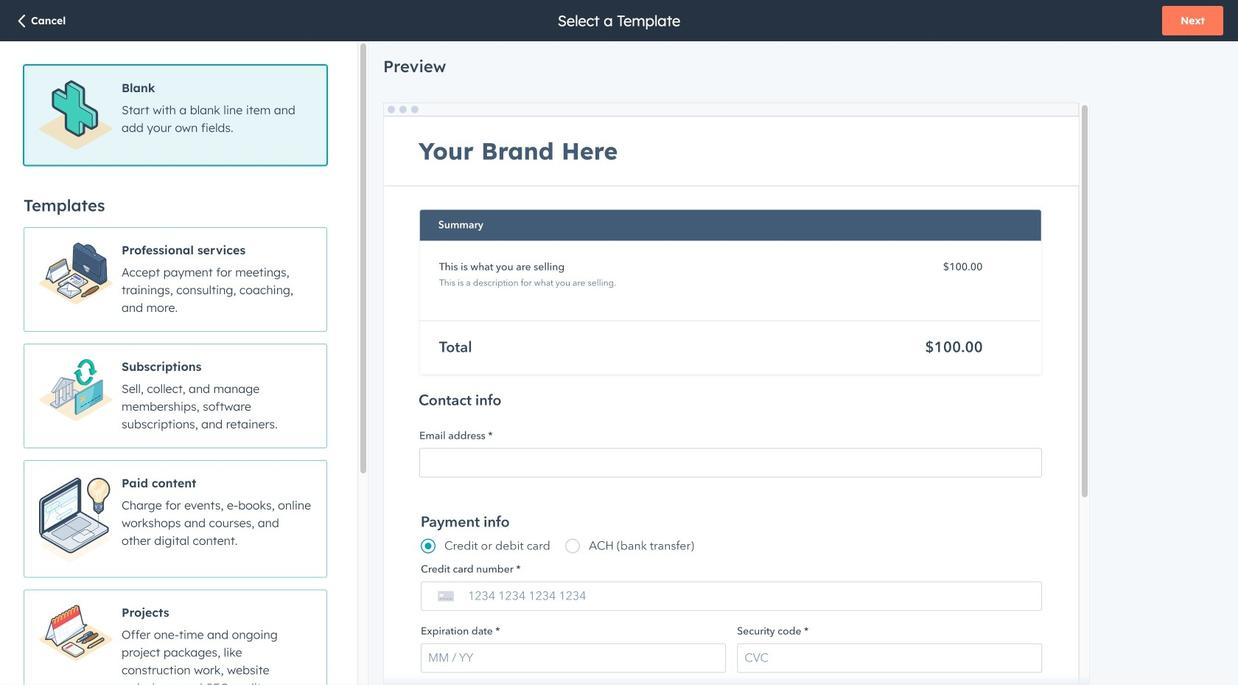 Task type: locate. For each thing, give the bounding box(es) containing it.
None checkbox
[[24, 65, 327, 166], [24, 344, 327, 448], [24, 590, 327, 685], [24, 65, 327, 166], [24, 344, 327, 448], [24, 590, 327, 685]]

menu item
[[63, 0, 253, 24]]

dialog
[[0, 0, 1239, 685]]

None checkbox
[[24, 227, 327, 332], [24, 460, 327, 578], [24, 227, 327, 332], [24, 460, 327, 578]]

Search HubSpot search field
[[1021, 31, 1187, 56]]



Task type: vqa. For each thing, say whether or not it's contained in the screenshot.
Tickets (0) dropdown button
no



